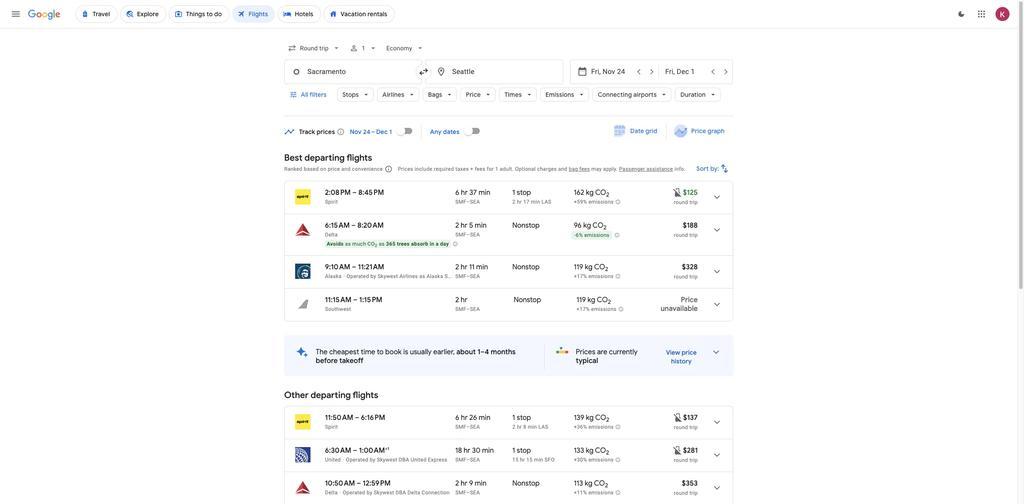 Task type: locate. For each thing, give the bounding box(es) containing it.
leaves sacramento international airport at 9:10 am on friday, november 24 and arrives at seattle-tacoma international airport at 11:21 am on friday, november 24. element
[[325, 263, 384, 272]]

0 horizontal spatial and
[[342, 166, 351, 172]]

Arrival time: 12:59 PM. text field
[[363, 480, 391, 489]]

smf for 6 hr 37 min
[[456, 199, 467, 205]]

all
[[301, 91, 308, 99]]

3 smf from the top
[[456, 274, 467, 280]]

5 sea from the top
[[470, 425, 480, 431]]

2 vertical spatial by
[[367, 491, 372, 497]]

smf down total duration 2 hr. element at the bottom
[[456, 307, 467, 313]]

smf
[[456, 199, 467, 205], [456, 232, 467, 238], [456, 274, 467, 280], [456, 307, 467, 313], [456, 425, 467, 431], [456, 458, 467, 464], [456, 491, 467, 497]]

1 horizontal spatial prices
[[576, 348, 596, 357]]

price for price unavailable
[[681, 296, 698, 305]]

2 vertical spatial round trip
[[674, 458, 698, 464]]

– down 9
[[467, 491, 470, 497]]

min right 26
[[479, 414, 491, 423]]

stop for 18 hr 30 min
[[517, 447, 531, 456]]

airlines right stops popup button
[[383, 91, 405, 99]]

2 inside '2 hr 11 min smf – sea'
[[456, 263, 459, 272]]

sea inside 6 hr 26 min smf – sea
[[470, 425, 480, 431]]

smf for 6 hr 26 min
[[456, 425, 467, 431]]

0 vertical spatial 1 stop flight. element
[[513, 189, 531, 199]]

smf inside 6 hr 26 min smf – sea
[[456, 425, 467, 431]]

1 vertical spatial +
[[385, 447, 388, 452]]

emissions down 96 kg co 2
[[585, 233, 610, 239]]

Arrival time: 11:21 AM. text field
[[358, 263, 384, 272]]

find the best price region
[[284, 120, 734, 146]]

view price history
[[666, 349, 697, 366]]

2 inside 133 kg co 2
[[606, 450, 609, 457]]

0 vertical spatial prices
[[398, 166, 413, 172]]

emissions down -6% emissions
[[589, 274, 614, 280]]

smf down total duration 6 hr 37 min. element
[[456, 199, 467, 205]]

min right 37
[[479, 189, 491, 197]]

8:45 pm
[[359, 189, 384, 197]]

2 inside 2 hr 9 min smf – sea
[[456, 480, 459, 489]]

co for 6 hr 37 min
[[595, 189, 606, 197]]

layover (1 of 1) is a 15 hr 15 min layover at san francisco international airport in san francisco. element
[[513, 457, 570, 464]]

2 inside 162 kg co 2
[[606, 191, 610, 199]]

kg inside '113 kg co 2'
[[585, 480, 593, 489]]

6 smf from the top
[[456, 458, 467, 464]]

1 horizontal spatial and
[[558, 166, 568, 172]]

1 spirit from the top
[[325, 199, 338, 205]]

sea down 11
[[470, 274, 480, 280]]

emissions up are
[[591, 307, 617, 313]]

smf inside 2 hr 9 min smf – sea
[[456, 491, 467, 497]]

– right 9:10 am text field
[[352, 263, 356, 272]]

flight details. leaves sacramento international airport at 11:15 am on friday, november 24 and arrives at seattle-tacoma international airport at 1:15 pm on friday, november 24. image
[[707, 294, 728, 315]]

price
[[466, 91, 481, 99], [691, 127, 706, 135], [681, 296, 698, 305]]

6 inside 6 hr 26 min smf – sea
[[456, 414, 459, 423]]

2 1 stop flight. element from the top
[[513, 414, 531, 424]]

layover (1 of 1) is a 2 hr 17 min layover at harry reid international airport in las vegas. element
[[513, 199, 570, 206]]

2 vertical spatial operated
[[343, 491, 365, 497]]

2 sea from the top
[[470, 232, 480, 238]]

2 inside avoids as much co 2 as 365 trees absorb in a day
[[375, 244, 377, 248]]

0 vertical spatial stop
[[517, 189, 531, 197]]

min inside 2 hr 5 min smf – sea
[[475, 222, 487, 230]]

3 round from the top
[[674, 274, 688, 280]]

and left bag at the top right
[[558, 166, 568, 172]]

hr
[[461, 189, 468, 197], [517, 199, 522, 205], [461, 222, 468, 230], [461, 263, 468, 272], [461, 296, 468, 305], [461, 414, 468, 423], [517, 425, 522, 431], [464, 447, 471, 456], [520, 458, 525, 464], [461, 480, 468, 489]]

stop for 6 hr 37 min
[[517, 189, 531, 197]]

1 inside find the best price region
[[390, 128, 392, 136]]

Departure time: 10:50 AM. text field
[[325, 480, 355, 489]]

nonstop for 2 hr 5 min
[[513, 222, 540, 230]]

0 horizontal spatial price
[[328, 166, 340, 172]]

6
[[456, 189, 459, 197], [456, 414, 459, 423]]

operated down leaves sacramento international airport at 10:50 am on friday, november 24 and arrives at seattle-tacoma international airport at 12:59 pm on friday, november 24. "element"
[[343, 491, 365, 497]]

swap origin and destination. image
[[419, 67, 429, 77]]

bag fees button
[[569, 166, 590, 172]]

1 vertical spatial airlines
[[400, 274, 418, 280]]

prices left are
[[576, 348, 596, 357]]

6 left 26
[[456, 414, 459, 423]]

spirit for 2:08 pm
[[325, 199, 338, 205]]

price
[[328, 166, 340, 172], [682, 349, 697, 357]]

1 vertical spatial operated
[[346, 458, 368, 464]]

Departure time: 6:15 AM. text field
[[325, 222, 350, 230]]

kg inside 139 kg co 2
[[586, 414, 594, 423]]

stop inside 1 stop 15 hr 15 min sfo
[[517, 447, 531, 456]]

total duration 2 hr 11 min. element
[[456, 263, 513, 273]]

125 US dollars text field
[[683, 189, 698, 197]]

2 hr 5 min smf – sea
[[456, 222, 487, 238]]

alaska left skywest
[[427, 274, 443, 280]]

price right the bags popup button
[[466, 91, 481, 99]]

sea for 37
[[470, 199, 480, 205]]

layover (1 of 1) is a 2 hr 8 min layover at harry reid international airport in las vegas. element
[[513, 424, 570, 431]]

prices for prices include required taxes + fees for 1 adult. optional charges and bag fees may apply. passenger assistance
[[398, 166, 413, 172]]

total duration 2 hr. element
[[456, 296, 514, 306]]

avoids
[[327, 241, 344, 247]]

hr inside 2 hr 9 min smf – sea
[[461, 480, 468, 489]]

flights for best departing flights
[[347, 153, 372, 164]]

1 horizontal spatial +
[[470, 166, 474, 172]]

spirit
[[325, 199, 338, 205], [325, 425, 338, 431]]

2 vertical spatial price
[[681, 296, 698, 305]]

dates
[[443, 128, 460, 136]]

kg inside 133 kg co 2
[[586, 447, 594, 456]]

1 vertical spatial prices
[[576, 348, 596, 357]]

1 stop 15 hr 15 min sfo
[[513, 447, 555, 464]]

departing for best
[[305, 153, 345, 164]]

emissions for 2 hr
[[591, 307, 617, 313]]

total duration 2 hr 9 min. element
[[456, 480, 513, 490]]

0 vertical spatial 119 kg co 2
[[574, 263, 608, 273]]

ranked based on price and convenience
[[284, 166, 383, 172]]

1 vertical spatial 119
[[577, 296, 586, 305]]

min right the 8
[[528, 425, 537, 431]]

smf inside 2 hr 5 min smf – sea
[[456, 232, 467, 238]]

emissions
[[589, 199, 614, 205], [585, 233, 610, 239], [589, 274, 614, 280], [591, 307, 617, 313], [589, 425, 614, 431], [589, 458, 614, 464], [589, 491, 614, 497]]

as left much
[[345, 241, 351, 247]]

1 round trip from the top
[[674, 200, 698, 206]]

price right on
[[328, 166, 340, 172]]

co inside '113 kg co 2'
[[594, 480, 605, 489]]

hr left sfo
[[520, 458, 525, 464]]

– down the 5
[[467, 232, 470, 238]]

2 round trip from the top
[[674, 425, 698, 431]]

Arrival time: 8:20 AM. text field
[[358, 222, 384, 230]]

dba left express
[[399, 458, 409, 464]]

emissions down 133 kg co 2 at the right bottom
[[589, 458, 614, 464]]

skywest
[[445, 274, 466, 280]]

4 round from the top
[[674, 425, 688, 431]]

spirit inside 2:08 pm – 8:45 pm spirit
[[325, 199, 338, 205]]

departing up on
[[305, 153, 345, 164]]

united
[[325, 458, 341, 464], [411, 458, 427, 464]]

by down 12:59 pm at the left bottom of the page
[[367, 491, 372, 497]]

smf down total duration 2 hr 9 min. element
[[456, 491, 467, 497]]

0 vertical spatial price
[[466, 91, 481, 99]]

1 horizontal spatial as
[[379, 241, 385, 247]]

2 inside 1 stop 2 hr 8 min las
[[513, 425, 516, 431]]

0 vertical spatial skywest
[[378, 274, 398, 280]]

10:50 am – 12:59 pm
[[325, 480, 391, 489]]

emissions down 139 kg co 2
[[589, 425, 614, 431]]

hr inside 1 stop 2 hr 8 min las
[[517, 425, 522, 431]]

– inside the 6:15 am – 8:20 am delta
[[352, 222, 356, 230]]

sea down 30
[[470, 458, 480, 464]]

+17% emissions up are
[[577, 307, 617, 313]]

1:00 am
[[359, 447, 385, 456]]

0 vertical spatial las
[[542, 199, 552, 205]]

stop inside 1 stop 2 hr 17 min las
[[517, 189, 531, 197]]

2 vertical spatial 1 stop flight. element
[[513, 447, 531, 457]]

nonstop for 2 hr 9 min
[[513, 480, 540, 489]]

round trip down $281 text box
[[674, 458, 698, 464]]

188 US dollars text field
[[683, 222, 698, 230]]

min for 2 hr 5 min
[[475, 222, 487, 230]]

sea inside 2 hr 5 min smf – sea
[[470, 232, 480, 238]]

+17% emissions for min
[[574, 274, 614, 280]]

hr inside '2 hr 11 min smf – sea'
[[461, 263, 468, 272]]

Departure time: 9:10 AM. text field
[[325, 263, 350, 272]]

kg
[[586, 189, 594, 197], [583, 222, 591, 230], [585, 263, 593, 272], [588, 296, 596, 305], [586, 414, 594, 423], [586, 447, 594, 456], [585, 480, 593, 489]]

trip inside $188 round trip
[[690, 233, 698, 239]]

1 vertical spatial this price for this flight doesn't include overhead bin access. if you need a carry-on bag, use the bags filter to update prices. image
[[673, 446, 683, 456]]

hr for 2 hr 11 min
[[461, 263, 468, 272]]

hr left 11
[[461, 263, 468, 272]]

1 stop from the top
[[517, 189, 531, 197]]

2 15 from the left
[[527, 458, 533, 464]]

best departing flights
[[284, 153, 372, 164]]

– left the 1:00 am
[[353, 447, 357, 456]]

spirit down 11:50 am text box
[[325, 425, 338, 431]]

1 vertical spatial 119 kg co 2
[[577, 296, 611, 306]]

1 vertical spatial departing
[[311, 390, 351, 401]]

0 vertical spatial airlines
[[383, 91, 405, 99]]

required
[[434, 166, 454, 172]]

5 smf from the top
[[456, 425, 467, 431]]

2 round from the top
[[674, 233, 688, 239]]

track
[[299, 128, 315, 136]]

total duration 6 hr 37 min. element
[[456, 189, 513, 199]]

0 vertical spatial dba
[[399, 458, 409, 464]]

1 vertical spatial flights
[[353, 390, 378, 401]]

1:15 pm
[[359, 296, 383, 305]]

1 horizontal spatial united
[[411, 458, 427, 464]]

kg for 18 hr 30 min
[[586, 447, 594, 456]]

nonstop flight. element for 2 hr 9 min
[[513, 480, 540, 490]]

– inside 2 hr 9 min smf – sea
[[467, 491, 470, 497]]

fees left for
[[475, 166, 486, 172]]

4 trip from the top
[[690, 425, 698, 431]]

co inside 96 kg co 2
[[593, 222, 604, 230]]

hr inside 6 hr 26 min smf – sea
[[461, 414, 468, 423]]

departing up 11:50 am text box
[[311, 390, 351, 401]]

co inside 133 kg co 2
[[595, 447, 606, 456]]

airlines button
[[377, 84, 419, 105]]

all filters
[[301, 91, 327, 99]]

None search field
[[284, 38, 734, 116]]

skywest for 10:50 am – 12:59 pm
[[374, 491, 394, 497]]

stop inside 1 stop 2 hr 8 min las
[[517, 414, 531, 423]]

nonstop flight. element for 2 hr
[[514, 296, 541, 306]]

smf inside '2 hr 11 min smf – sea'
[[456, 274, 467, 280]]

+17%
[[574, 274, 587, 280], [577, 307, 590, 313]]

1 horizontal spatial alaska
[[427, 274, 443, 280]]

price left graph
[[691, 127, 706, 135]]

by
[[371, 274, 376, 280], [370, 458, 376, 464], [367, 491, 372, 497]]

min right 30
[[482, 447, 494, 456]]

1 vertical spatial round trip
[[674, 425, 698, 431]]

price button
[[461, 84, 496, 105]]

price inside button
[[691, 127, 706, 135]]

operated down "9:10 am – 11:21 am" on the bottom left
[[347, 274, 369, 280]]

6%
[[576, 233, 583, 239]]

usually
[[410, 348, 432, 357]]

price left flight details. leaves sacramento international airport at 11:15 am on friday, november 24 and arrives at seattle-tacoma international airport at 1:15 pm on friday, november 24. image
[[681, 296, 698, 305]]

– inside '2 hr 11 min smf – sea'
[[467, 274, 470, 280]]

1 vertical spatial 1 stop flight. element
[[513, 414, 531, 424]]

sea inside 2 hr 9 min smf – sea
[[470, 491, 480, 497]]

delta down 10:50 am text field
[[325, 491, 338, 497]]

co inside 162 kg co 2
[[595, 189, 606, 197]]

trip down $281 text box
[[690, 458, 698, 464]]

Arrival time: 6:16 PM. text field
[[361, 414, 385, 423]]

sea inside '2 hr 11 min smf – sea'
[[470, 274, 480, 280]]

2 smf from the top
[[456, 232, 467, 238]]

united down 6:30 am text box
[[325, 458, 341, 464]]

this price for this flight doesn't include overhead bin access. if you need a carry-on bag, use the bags filter to update prices. image
[[673, 413, 683, 424], [673, 446, 683, 456]]

price for price graph
[[691, 127, 706, 135]]

unavailable
[[661, 305, 698, 314]]

+17% emissions for –
[[577, 307, 617, 313]]

1 vertical spatial skywest
[[377, 458, 397, 464]]

southwest
[[325, 307, 351, 313]]

min for 18 hr 30 min
[[482, 447, 494, 456]]

11:50 am
[[325, 414, 353, 423]]

main menu image
[[11, 9, 21, 19]]

1 united from the left
[[325, 458, 341, 464]]

spirit inside 11:50 am – 6:16 pm spirit
[[325, 425, 338, 431]]

hr inside 1 stop 15 hr 15 min sfo
[[520, 458, 525, 464]]

3 1 stop flight. element from the top
[[513, 447, 531, 457]]

26
[[470, 414, 477, 423]]

dba down operated by skywest dba united express at bottom left
[[396, 491, 406, 497]]

round trip down $137
[[674, 425, 698, 431]]

operated by skywest dba delta connection
[[343, 491, 450, 497]]

sea down 37
[[470, 199, 480, 205]]

alaska
[[325, 274, 342, 280], [427, 274, 443, 280]]

leaves sacramento international airport at 6:15 am on friday, november 24 and arrives at seattle-tacoma international airport at 8:20 am on friday, november 24. element
[[325, 222, 384, 230]]

departing for other
[[311, 390, 351, 401]]

stop up 17
[[517, 189, 531, 197]]

1 vertical spatial spirit
[[325, 425, 338, 431]]

– inside 2 hr smf – sea
[[467, 307, 470, 313]]

0 vertical spatial +17% emissions
[[574, 274, 614, 280]]

hr inside 18 hr 30 min smf – sea
[[464, 447, 471, 456]]

7 smf from the top
[[456, 491, 467, 497]]

None text field
[[284, 60, 422, 84]]

hr down skywest
[[461, 296, 468, 305]]

round down $281 text box
[[674, 458, 688, 464]]

Arrival time: 1:15 PM. text field
[[359, 296, 383, 305]]

may
[[592, 166, 602, 172]]

2:08 pm
[[325, 189, 351, 197]]

by down 11:21 am "text field"
[[371, 274, 376, 280]]

1 inside 1 stop 15 hr 15 min sfo
[[513, 447, 515, 456]]

hr inside 2 hr 5 min smf – sea
[[461, 222, 468, 230]]

trip down $137
[[690, 425, 698, 431]]

– down 37
[[467, 199, 470, 205]]

4 sea from the top
[[470, 307, 480, 313]]

min inside 1 stop 2 hr 8 min las
[[528, 425, 537, 431]]

connection
[[422, 491, 450, 497]]

1 fees from the left
[[475, 166, 486, 172]]

7 sea from the top
[[470, 491, 480, 497]]

view
[[666, 349, 680, 357]]

prices inside prices are currently typical
[[576, 348, 596, 357]]

1 vertical spatial 6
[[456, 414, 459, 423]]

min inside 2 hr 9 min smf – sea
[[475, 480, 487, 489]]

1 vertical spatial +17%
[[577, 307, 590, 313]]

min inside '2 hr 11 min smf – sea'
[[476, 263, 488, 272]]

by down the 1:00 am
[[370, 458, 376, 464]]

– down total duration 2 hr. element at the bottom
[[467, 307, 470, 313]]

0 horizontal spatial united
[[325, 458, 341, 464]]

+17% for –
[[577, 307, 590, 313]]

trip down $125
[[690, 200, 698, 206]]

1 stop flight. element down the 8
[[513, 447, 531, 457]]

–
[[353, 189, 357, 197], [467, 199, 470, 205], [352, 222, 356, 230], [467, 232, 470, 238], [352, 263, 356, 272], [467, 274, 470, 280], [353, 296, 358, 305], [467, 307, 470, 313], [481, 348, 485, 357], [355, 414, 359, 423], [467, 425, 470, 431], [353, 447, 357, 456], [467, 458, 470, 464], [357, 480, 361, 489], [467, 491, 470, 497]]

loading results progress bar
[[0, 28, 1018, 30]]

0 vertical spatial 119
[[574, 263, 583, 272]]

0 vertical spatial 6
[[456, 189, 459, 197]]

skywest for 6:30 am – 1:00 am + 1
[[377, 458, 397, 464]]

– right 'departure time: 6:15 am.' text box at the top left of page
[[352, 222, 356, 230]]

3 trip from the top
[[690, 274, 698, 280]]

based
[[304, 166, 319, 172]]

– inside 11:50 am – 6:16 pm spirit
[[355, 414, 359, 423]]

book
[[385, 348, 402, 357]]

duration button
[[675, 84, 721, 105]]

stop
[[517, 189, 531, 197], [517, 414, 531, 423], [517, 447, 531, 456]]

1 this price for this flight doesn't include overhead bin access. if you need a carry-on bag, use the bags filter to update prices. image from the top
[[673, 413, 683, 424]]

min inside 6 hr 26 min smf – sea
[[479, 414, 491, 423]]

and
[[342, 166, 351, 172], [558, 166, 568, 172]]

0 horizontal spatial alaska
[[325, 274, 342, 280]]

6 round from the top
[[674, 491, 688, 497]]

2 alaska from the left
[[427, 274, 443, 280]]

none search field containing all filters
[[284, 38, 734, 116]]

min right 9
[[475, 480, 487, 489]]

0 vertical spatial +17%
[[574, 274, 587, 280]]

133
[[574, 447, 584, 456]]

price inside popup button
[[466, 91, 481, 99]]

smf inside 6 hr 37 min smf – sea
[[456, 199, 467, 205]]

co for 2 hr 11 min
[[594, 263, 605, 272]]

hr right '18'
[[464, 447, 471, 456]]

min right 11
[[476, 263, 488, 272]]

+11% emissions
[[574, 491, 614, 497]]

sea down total duration 2 hr. element at the bottom
[[470, 307, 480, 313]]

– inside 2:08 pm – 8:45 pm spirit
[[353, 189, 357, 197]]

0 horizontal spatial 15
[[513, 458, 519, 464]]

hr left the 5
[[461, 222, 468, 230]]

price up history
[[682, 349, 697, 357]]

2 inside 2 hr smf – sea
[[456, 296, 459, 305]]

+17% emissions
[[574, 274, 614, 280], [577, 307, 617, 313]]

3 stop from the top
[[517, 447, 531, 456]]

1 horizontal spatial fees
[[580, 166, 590, 172]]

airlines inside popup button
[[383, 91, 405, 99]]

0 vertical spatial operated
[[347, 274, 369, 280]]

0 horizontal spatial +
[[385, 447, 388, 452]]

Departure time: 6:30 AM. text field
[[325, 447, 351, 456]]

avoids as much co2 as 365 trees absorb in a day. learn more about this calculation. image
[[453, 242, 458, 247]]

any
[[430, 128, 442, 136]]

delta up avoids
[[325, 232, 338, 238]]

281 US dollars text field
[[683, 447, 698, 456]]

emissions down '113 kg co 2'
[[589, 491, 614, 497]]

15 down total duration 18 hr 30 min. element
[[513, 458, 519, 464]]

price unavailable
[[661, 296, 698, 314]]

trip down $353 text box
[[690, 491, 698, 497]]

2
[[606, 191, 610, 199], [513, 199, 516, 205], [456, 222, 459, 230], [604, 224, 607, 232], [375, 244, 377, 248], [456, 263, 459, 272], [605, 266, 608, 273], [456, 296, 459, 305], [608, 299, 611, 306], [606, 417, 610, 424], [513, 425, 516, 431], [606, 450, 609, 457], [456, 480, 459, 489], [605, 483, 608, 490]]

trip down $328
[[690, 274, 698, 280]]

sea inside 6 hr 37 min smf – sea
[[470, 199, 480, 205]]

1 horizontal spatial price
[[682, 349, 697, 357]]

spirit down "2:08 pm" text box
[[325, 199, 338, 205]]

hr left 9
[[461, 480, 468, 489]]

co for 6 hr 26 min
[[595, 414, 606, 423]]

las
[[542, 199, 552, 205], [539, 425, 548, 431]]

6 trip from the top
[[690, 491, 698, 497]]

2 horizontal spatial as
[[419, 274, 425, 280]]

0 vertical spatial round trip
[[674, 200, 698, 206]]

1 vertical spatial price
[[691, 127, 706, 135]]

united left express
[[411, 458, 427, 464]]

hr for 6 hr 37 min
[[461, 189, 468, 197]]

113
[[574, 480, 583, 489]]

1 stop 2 hr 17 min las
[[513, 189, 552, 205]]

trip down $188 text field
[[690, 233, 698, 239]]

co inside avoids as much co 2 as 365 trees absorb in a day
[[368, 241, 375, 247]]

6 sea from the top
[[470, 458, 480, 464]]

 image
[[343, 274, 345, 280]]

airlines down trees
[[400, 274, 418, 280]]

stop up the 8
[[517, 414, 531, 423]]

15 left sfo
[[527, 458, 533, 464]]

3 round trip from the top
[[674, 458, 698, 464]]

– left arrival time: 8:45 pm. text field
[[353, 189, 357, 197]]

flight details. leaves sacramento international airport at 11:50 am on friday, november 24 and arrives at seattle-tacoma international airport at 6:16 pm on friday, november 24. image
[[707, 412, 728, 433]]

0 horizontal spatial fees
[[475, 166, 486, 172]]

las inside 1 stop 2 hr 17 min las
[[542, 199, 552, 205]]

0 vertical spatial spirit
[[325, 199, 338, 205]]

1 round from the top
[[674, 200, 688, 206]]

$188 round trip
[[674, 222, 698, 239]]

2 fees from the left
[[580, 166, 590, 172]]

4 smf from the top
[[456, 307, 467, 313]]

1 vertical spatial price
[[682, 349, 697, 357]]

Departure time: 11:15 AM. text field
[[325, 296, 352, 305]]

in
[[430, 241, 434, 247]]

0 vertical spatial flights
[[347, 153, 372, 164]]

express
[[428, 458, 448, 464]]

1 vertical spatial stop
[[517, 414, 531, 423]]

None text field
[[426, 60, 563, 84]]

2:08 pm – 8:45 pm spirit
[[325, 189, 384, 205]]

kg inside 96 kg co 2
[[583, 222, 591, 230]]

total duration 6 hr 26 min. element
[[456, 414, 513, 424]]

1 and from the left
[[342, 166, 351, 172]]

sea for 5
[[470, 232, 480, 238]]

1 vertical spatial +17% emissions
[[577, 307, 617, 313]]

1 vertical spatial las
[[539, 425, 548, 431]]

min left sfo
[[534, 458, 543, 464]]

None field
[[284, 40, 345, 56], [383, 40, 428, 56], [284, 40, 345, 56], [383, 40, 428, 56]]

duration
[[681, 91, 706, 99]]

sea down 9
[[470, 491, 480, 497]]

Departure time: 2:08 PM. text field
[[325, 189, 351, 197]]

min right the 5
[[475, 222, 487, 230]]

1 inside the cheapest time to book is usually earlier, about 1 – 4 months before takeoff
[[478, 348, 481, 357]]

6 left 37
[[456, 189, 459, 197]]

nonstop flight. element
[[513, 222, 540, 232], [513, 263, 540, 273], [514, 296, 541, 306], [513, 480, 540, 490]]

1 sea from the top
[[470, 199, 480, 205]]

smf down '18'
[[456, 458, 467, 464]]

the cheapest time to book is usually earlier, about 1 – 4 months before takeoff
[[316, 348, 516, 366]]

smf up avoids as much co2 as 365 trees absorb in a day. learn more about this calculation. icon
[[456, 232, 467, 238]]

min inside 6 hr 37 min smf – sea
[[479, 189, 491, 197]]

2 6 from the top
[[456, 414, 459, 423]]

smf up '18'
[[456, 425, 467, 431]]

main content
[[284, 120, 734, 505]]

prices for prices are currently typical
[[576, 348, 596, 357]]

0 vertical spatial this price for this flight doesn't include overhead bin access. if you need a carry-on bag, use the bags filter to update prices. image
[[673, 413, 683, 424]]

bags button
[[423, 84, 457, 105]]

9
[[469, 480, 473, 489]]

fees right bag at the top right
[[580, 166, 590, 172]]

sea inside 2 hr smf – sea
[[470, 307, 480, 313]]

sea down 26
[[470, 425, 480, 431]]

kg for 2 hr 11 min
[[585, 263, 593, 272]]

emissions for 2 hr 9 min
[[589, 491, 614, 497]]

2 stop from the top
[[517, 414, 531, 423]]

round down $328
[[674, 274, 688, 280]]

1 stop flight. element
[[513, 189, 531, 199], [513, 414, 531, 424], [513, 447, 531, 457]]

1 stop flight. element for 18 hr 30 min
[[513, 447, 531, 457]]

1 vertical spatial dba
[[396, 491, 406, 497]]

2 spirit from the top
[[325, 425, 338, 431]]

emissions down 162 kg co 2
[[589, 199, 614, 205]]

delta
[[325, 232, 338, 238], [325, 491, 338, 497], [408, 491, 420, 497]]

1 stop flight. element up the 8
[[513, 414, 531, 424]]

sea inside 18 hr 30 min smf – sea
[[470, 458, 480, 464]]

hr inside 6 hr 37 min smf – sea
[[461, 189, 468, 197]]

hr left 26
[[461, 414, 468, 423]]

1 inside 1 stop 2 hr 8 min las
[[513, 414, 515, 423]]

smf inside 18 hr 30 min smf – sea
[[456, 458, 467, 464]]

1 horizontal spatial 15
[[527, 458, 533, 464]]

as down absorb
[[419, 274, 425, 280]]

1 vertical spatial by
[[370, 458, 376, 464]]

kg inside 162 kg co 2
[[586, 189, 594, 197]]

1 6 from the top
[[456, 189, 459, 197]]

delta inside the 6:15 am – 8:20 am delta
[[325, 232, 338, 238]]

2 vertical spatial skywest
[[374, 491, 394, 497]]

– inside 2 hr 5 min smf – sea
[[467, 232, 470, 238]]

– down total duration 18 hr 30 min. element
[[467, 458, 470, 464]]

2 this price for this flight doesn't include overhead bin access. if you need a carry-on bag, use the bags filter to update prices. image from the top
[[673, 446, 683, 456]]

2 trip from the top
[[690, 233, 698, 239]]

– left 1:15 pm
[[353, 296, 358, 305]]

hr inside 2 hr smf – sea
[[461, 296, 468, 305]]

6 inside 6 hr 37 min smf – sea
[[456, 189, 459, 197]]

+36%
[[574, 425, 587, 431]]

kg for 2 hr 5 min
[[583, 222, 591, 230]]

price inside price unavailable
[[681, 296, 698, 305]]

las inside 1 stop 2 hr 8 min las
[[539, 425, 548, 431]]

2 vertical spatial stop
[[517, 447, 531, 456]]

round trip
[[674, 200, 698, 206], [674, 425, 698, 431], [674, 458, 698, 464]]

co inside 139 kg co 2
[[595, 414, 606, 423]]

– left 6:16 pm
[[355, 414, 359, 423]]

min inside 18 hr 30 min smf – sea
[[482, 447, 494, 456]]

round inside $353 round trip
[[674, 491, 688, 497]]

las right 17
[[542, 199, 552, 205]]

1 1 stop flight. element from the top
[[513, 189, 531, 199]]

24 – dec
[[363, 128, 388, 136]]

as
[[345, 241, 351, 247], [379, 241, 385, 247], [419, 274, 425, 280]]

this price for this flight doesn't include overhead bin access. if you need a carry-on bag, use the bags filter to update prices. image up $281 text box
[[673, 413, 683, 424]]

other
[[284, 390, 309, 401]]

date
[[631, 127, 644, 135]]

+ inside 6:30 am – 1:00 am + 1
[[385, 447, 388, 452]]

3 sea from the top
[[470, 274, 480, 280]]

price inside view price history
[[682, 349, 697, 357]]

37
[[470, 189, 477, 197]]

0 vertical spatial departing
[[305, 153, 345, 164]]

0 horizontal spatial prices
[[398, 166, 413, 172]]

and down best departing flights
[[342, 166, 351, 172]]

+59%
[[574, 199, 587, 205]]

1 smf from the top
[[456, 199, 467, 205]]

skywest down 11:21 am
[[378, 274, 398, 280]]

any dates
[[430, 128, 460, 136]]

min for 2 hr 9 min
[[475, 480, 487, 489]]

+ up operated by skywest dba united express at bottom left
[[385, 447, 388, 452]]

min for 6 hr 37 min
[[479, 189, 491, 197]]

main content containing best departing flights
[[284, 120, 734, 505]]

+17% emissions down -6% emissions
[[574, 274, 614, 280]]



Task type: vqa. For each thing, say whether or not it's contained in the screenshot.
the bottom This price for this flight doesn't include overhead bin access. If you need a carry-on bag, use the Bags filter to update prices. icon
yes



Task type: describe. For each thing, give the bounding box(es) containing it.
smf for 2 hr 5 min
[[456, 232, 467, 238]]

filters
[[310, 91, 327, 99]]

smf for 2 hr 11 min
[[456, 274, 467, 280]]

airports
[[634, 91, 657, 99]]

+11%
[[574, 491, 587, 497]]

11
[[469, 263, 475, 272]]

Departure text field
[[591, 60, 632, 84]]

months
[[491, 348, 516, 357]]

date grid button
[[608, 123, 665, 139]]

leaves sacramento international airport at 11:50 am on friday, november 24 and arrives at seattle-tacoma international airport at 6:16 pm on friday, november 24. element
[[325, 414, 385, 423]]

kg for 2 hr 9 min
[[585, 480, 593, 489]]

spirit for 11:50 am
[[325, 425, 338, 431]]

sort by: button
[[693, 158, 734, 179]]

hr for 2 hr
[[461, 296, 468, 305]]

$188
[[683, 222, 698, 230]]

by for 12:59 pm
[[367, 491, 372, 497]]

-6% emissions
[[574, 233, 610, 239]]

graph
[[708, 127, 725, 135]]

162
[[574, 189, 584, 197]]

139
[[574, 414, 584, 423]]

0 vertical spatial price
[[328, 166, 340, 172]]

328 US dollars text field
[[682, 263, 698, 272]]

this price for this flight doesn't include overhead bin access. if you need a carry-on bag, use the bags filter to update prices. image for $137
[[673, 413, 683, 424]]

119 kg co 2 for min
[[574, 263, 608, 273]]

co for 18 hr 30 min
[[595, 447, 606, 456]]

smf for 2 hr 9 min
[[456, 491, 467, 497]]

adult.
[[500, 166, 514, 172]]

to
[[377, 348, 384, 357]]

– inside 6:30 am – 1:00 am + 1
[[353, 447, 357, 456]]

round trip for $125
[[674, 200, 698, 206]]

$125
[[683, 189, 698, 197]]

nonstop for 2 hr 11 min
[[513, 263, 540, 272]]

Arrival time: 8:45 PM. text field
[[359, 189, 384, 197]]

leaves sacramento international airport at 6:30 am on friday, november 24 and arrives at seattle-tacoma international airport at 1:00 am on saturday, november 25. element
[[325, 447, 389, 456]]

trees
[[397, 241, 410, 247]]

11:15 am
[[325, 296, 352, 305]]

total duration 2 hr 5 min. element
[[456, 222, 513, 232]]

139 kg co 2
[[574, 414, 610, 424]]

– inside 18 hr 30 min smf – sea
[[467, 458, 470, 464]]

+30%
[[574, 458, 587, 464]]

this price for this flight doesn't include overhead bin access. if you need a carry-on bag, use the bags filter to update prices. image
[[673, 188, 683, 198]]

6 for 6 hr 37 min
[[456, 189, 459, 197]]

flight details. leaves sacramento international airport at 6:15 am on friday, november 24 and arrives at seattle-tacoma international airport at 8:20 am on friday, november 24. image
[[707, 220, 728, 241]]

hr inside 1 stop 2 hr 17 min las
[[517, 199, 522, 205]]

dba for 10:50 am – 12:59 pm
[[396, 491, 406, 497]]

emissions for 2 hr 11 min
[[589, 274, 614, 280]]

119 for –
[[577, 296, 586, 305]]

sea for 26
[[470, 425, 480, 431]]

prices
[[317, 128, 335, 136]]

emissions button
[[540, 84, 589, 105]]

flight details. leaves sacramento international airport at 2:08 pm on friday, november 24 and arrives at seattle-tacoma international airport at 8:45 pm on friday, november 24. image
[[707, 187, 728, 208]]

30
[[472, 447, 481, 456]]

1 stop flight. element for 6 hr 26 min
[[513, 414, 531, 424]]

Departure time: 11:50 AM. text field
[[325, 414, 353, 423]]

times button
[[499, 84, 537, 105]]

by for 1:00 am
[[370, 458, 376, 464]]

– inside 6 hr 37 min smf – sea
[[467, 199, 470, 205]]

times
[[505, 91, 522, 99]]

min for 2 hr 11 min
[[476, 263, 488, 272]]

trip inside $353 round trip
[[690, 491, 698, 497]]

leaves sacramento international airport at 10:50 am on friday, november 24 and arrives at seattle-tacoma international airport at 12:59 pm on friday, november 24. element
[[325, 480, 391, 489]]

-
[[574, 233, 576, 239]]

2 inside 1 stop 2 hr 17 min las
[[513, 199, 516, 205]]

2 inside '113 kg co 2'
[[605, 483, 608, 490]]

flight details. leaves sacramento international airport at 10:50 am on friday, november 24 and arrives at seattle-tacoma international airport at 12:59 pm on friday, november 24. image
[[707, 478, 728, 499]]

1 trip from the top
[[690, 200, 698, 206]]

price graph button
[[669, 123, 732, 139]]

113 kg co 2
[[574, 480, 608, 490]]

for
[[487, 166, 494, 172]]

2 inside 139 kg co 2
[[606, 417, 610, 424]]

1 inside 6:30 am – 1:00 am + 1
[[388, 447, 389, 452]]

353 US dollars text field
[[682, 480, 698, 489]]

17
[[523, 199, 530, 205]]

2 inside 2 hr 5 min smf – sea
[[456, 222, 459, 230]]

0 vertical spatial by
[[371, 274, 376, 280]]

$137
[[683, 414, 698, 423]]

– inside 11:15 am – 1:15 pm southwest
[[353, 296, 358, 305]]

operated for 1:00 am
[[346, 458, 368, 464]]

sea for 11
[[470, 274, 480, 280]]

dba for 6:30 am – 1:00 am + 1
[[399, 458, 409, 464]]

0 horizontal spatial as
[[345, 241, 351, 247]]

nonstop for 2 hr
[[514, 296, 541, 305]]

optional
[[515, 166, 536, 172]]

total duration 18 hr 30 min. element
[[456, 447, 513, 457]]

co for 2 hr 9 min
[[594, 480, 605, 489]]

sea for 9
[[470, 491, 480, 497]]

5 trip from the top
[[690, 458, 698, 464]]

emissions for 18 hr 30 min
[[589, 458, 614, 464]]

smf inside 2 hr smf – sea
[[456, 307, 467, 313]]

this price for this flight doesn't include overhead bin access. if you need a carry-on bag, use the bags filter to update prices. image for $281
[[673, 446, 683, 456]]

prices include required taxes + fees for 1 adult. optional charges and bag fees may apply. passenger assistance
[[398, 166, 673, 172]]

connecting
[[598, 91, 632, 99]]

11:15 am – 1:15 pm southwest
[[325, 296, 383, 313]]

$281
[[683, 447, 698, 456]]

flight details. leaves sacramento international airport at 6:30 am on friday, november 24 and arrives at seattle-tacoma international airport at 1:00 am on saturday, november 25. image
[[707, 445, 728, 466]]

currently
[[609, 348, 638, 357]]

typical
[[576, 357, 598, 366]]

smf for 18 hr 30 min
[[456, 458, 467, 464]]

1 stop 2 hr 8 min las
[[513, 414, 548, 431]]

by:
[[711, 165, 720, 173]]

operated by skywest dba united express
[[346, 458, 448, 464]]

hr for 6 hr 26 min
[[461, 414, 468, 423]]

6:15 am
[[325, 222, 350, 230]]

leaves sacramento international airport at 11:15 am on friday, november 24 and arrives at seattle-tacoma international airport at 1:15 pm on friday, november 24. element
[[325, 296, 383, 305]]

6:16 pm
[[361, 414, 385, 423]]

price for price
[[466, 91, 481, 99]]

flights for other departing flights
[[353, 390, 378, 401]]

2 and from the left
[[558, 166, 568, 172]]

kg for 2 hr
[[588, 296, 596, 305]]

4
[[485, 348, 489, 357]]

view price history image
[[706, 342, 727, 363]]

delta left the connection
[[408, 491, 420, 497]]

min for 6 hr 26 min
[[479, 414, 491, 423]]

track prices
[[299, 128, 335, 136]]

2 united from the left
[[411, 458, 427, 464]]

emissions for 6 hr 26 min
[[589, 425, 614, 431]]

Arrival time: 1:00 AM on  Saturday, November 25. text field
[[359, 447, 389, 456]]

co for 2 hr
[[597, 296, 608, 305]]

2 inside 96 kg co 2
[[604, 224, 607, 232]]

on
[[320, 166, 326, 172]]

9:10 am – 11:21 am
[[325, 263, 384, 272]]

$328 round trip
[[674, 263, 698, 280]]

11:21 am
[[358, 263, 384, 272]]

stop for 6 hr 26 min
[[517, 414, 531, 423]]

hr for 18 hr 30 min
[[464, 447, 471, 456]]

round trip for $137
[[674, 425, 698, 431]]

las for 139
[[539, 425, 548, 431]]

trip inside $328 round trip
[[690, 274, 698, 280]]

Return text field
[[666, 60, 706, 84]]

nonstop flight. element for 2 hr 11 min
[[513, 263, 540, 273]]

hr for 2 hr 9 min
[[461, 480, 468, 489]]

1 15 from the left
[[513, 458, 519, 464]]

connecting airports button
[[593, 84, 672, 105]]

flight details. leaves sacramento international airport at 9:10 am on friday, november 24 and arrives at seattle-tacoma international airport at 11:21 am on friday, november 24. image
[[707, 261, 728, 283]]

round inside $328 round trip
[[674, 274, 688, 280]]

nov 24 – dec 1
[[350, 128, 392, 136]]

1 stop flight. element for 6 hr 37 min
[[513, 189, 531, 199]]

are
[[597, 348, 608, 357]]

kg for 6 hr 37 min
[[586, 189, 594, 197]]

sfo
[[545, 458, 555, 464]]

min inside 1 stop 15 hr 15 min sfo
[[534, 458, 543, 464]]

much
[[352, 241, 366, 247]]

about
[[457, 348, 476, 357]]

8
[[523, 425, 527, 431]]

grid
[[646, 127, 658, 135]]

the
[[316, 348, 328, 357]]

2 hr 9 min smf – sea
[[456, 480, 487, 497]]

time
[[361, 348, 375, 357]]

1 inside popup button
[[362, 45, 366, 52]]

5 round from the top
[[674, 458, 688, 464]]

6:30 am
[[325, 447, 351, 456]]

kg for 6 hr 26 min
[[586, 414, 594, 423]]

round trip for $281
[[674, 458, 698, 464]]

hr for 2 hr 5 min
[[461, 222, 468, 230]]

1 inside 1 stop 2 hr 17 min las
[[513, 189, 515, 197]]

leaves sacramento international airport at 2:08 pm on friday, november 24 and arrives at seattle-tacoma international airport at 8:45 pm on friday, november 24. element
[[325, 189, 384, 197]]

change appearance image
[[951, 4, 972, 25]]

other departing flights
[[284, 390, 378, 401]]

+17% for min
[[574, 274, 587, 280]]

– left 12:59 pm text field
[[357, 480, 361, 489]]

learn more about tracked prices image
[[337, 128, 345, 136]]

162 kg co 2
[[574, 189, 610, 199]]

6:30 am – 1:00 am + 1
[[325, 447, 389, 456]]

– inside 6 hr 26 min smf – sea
[[467, 425, 470, 431]]

cheapest
[[329, 348, 359, 357]]

sort by:
[[697, 165, 720, 173]]

las for 162
[[542, 199, 552, 205]]

nonstop flight. element for 2 hr 5 min
[[513, 222, 540, 232]]

min inside 1 stop 2 hr 17 min las
[[531, 199, 540, 205]]

2 hr smf – sea
[[456, 296, 480, 313]]

96
[[574, 222, 582, 230]]

1 alaska from the left
[[325, 274, 342, 280]]

119 for min
[[574, 263, 583, 272]]

taxes
[[456, 166, 469, 172]]

emissions for 6 hr 37 min
[[589, 199, 614, 205]]

6 for 6 hr 26 min
[[456, 414, 459, 423]]

137 US dollars text field
[[683, 414, 698, 423]]

0 vertical spatial +
[[470, 166, 474, 172]]

round inside $188 round trip
[[674, 233, 688, 239]]

day
[[440, 241, 449, 247]]

+36% emissions
[[574, 425, 614, 431]]

365
[[386, 241, 396, 247]]

– inside the cheapest time to book is usually earlier, about 1 – 4 months before takeoff
[[481, 348, 485, 357]]

assistance
[[647, 166, 673, 172]]

connecting airports
[[598, 91, 657, 99]]

co for 2 hr 5 min
[[593, 222, 604, 230]]

bag
[[569, 166, 578, 172]]

sea for 30
[[470, 458, 480, 464]]

apply.
[[603, 166, 618, 172]]

operated by skywest airlines as alaska skywest
[[347, 274, 466, 280]]

operated for 12:59 pm
[[343, 491, 365, 497]]

learn more about ranking image
[[385, 165, 393, 173]]

2 hr 11 min smf – sea
[[456, 263, 488, 280]]

119 kg co 2 for –
[[577, 296, 611, 306]]



